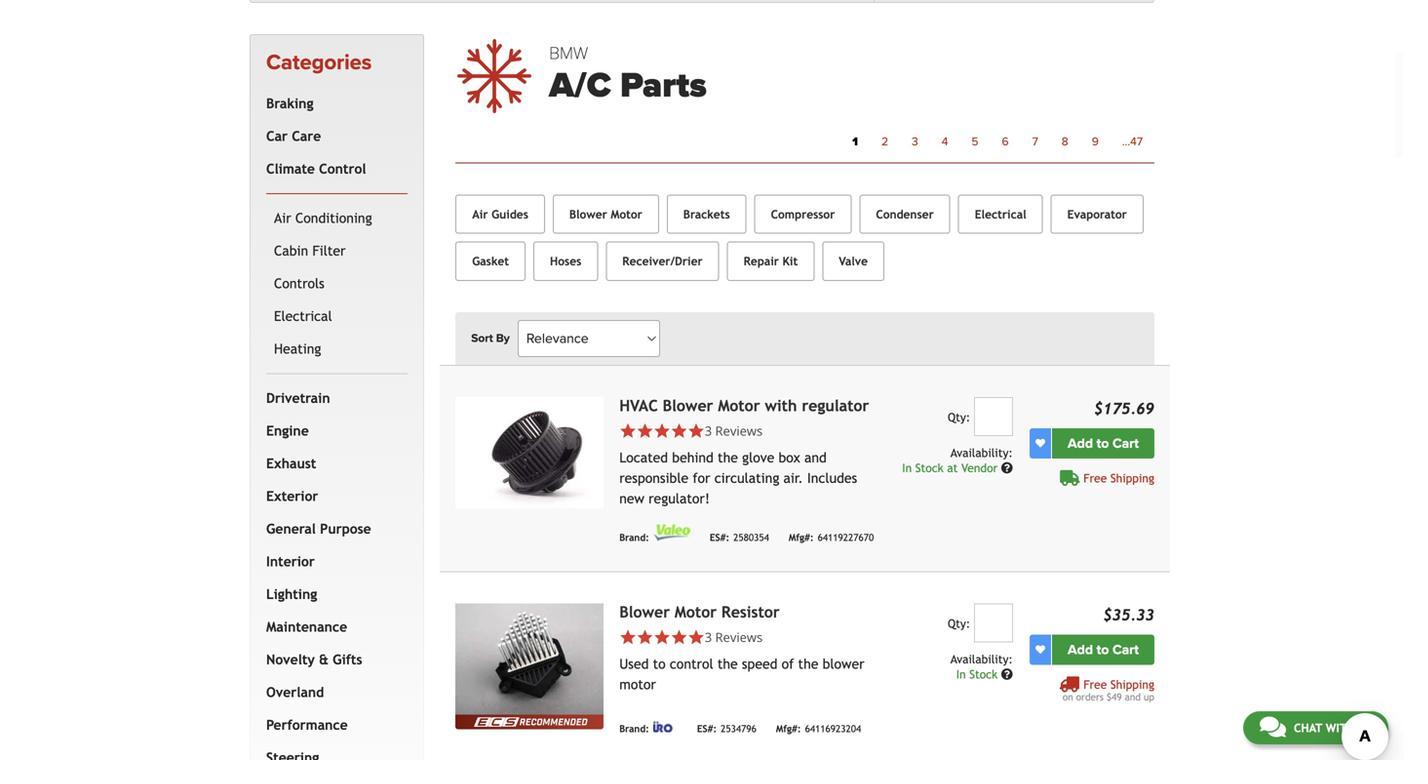 Task type: locate. For each thing, give the bounding box(es) containing it.
1 horizontal spatial air
[[472, 207, 488, 221]]

1 free from the top
[[1084, 471, 1108, 485]]

1 vertical spatial add to cart
[[1068, 641, 1140, 658]]

reviews for resistor
[[716, 628, 763, 646]]

air guides link
[[456, 195, 545, 234]]

es#: left 2534796 on the right
[[697, 723, 717, 734]]

sort by
[[471, 331, 510, 345]]

2 qty: from the top
[[948, 616, 971, 630]]

box
[[779, 450, 801, 465]]

0 vertical spatial reviews
[[716, 422, 763, 439]]

motor up receiver/drier
[[611, 207, 643, 221]]

the left 'speed'
[[718, 656, 738, 672]]

0 vertical spatial blower
[[570, 207, 608, 221]]

1 vertical spatial cart
[[1113, 641, 1140, 658]]

2 reviews from the top
[[716, 628, 763, 646]]

cabin filter
[[274, 243, 346, 258]]

1 vertical spatial and
[[1126, 691, 1141, 702]]

1 add from the top
[[1068, 435, 1094, 452]]

1 add to wish list image from the top
[[1036, 438, 1046, 448]]

free
[[1084, 471, 1108, 485], [1084, 677, 1108, 691]]

availability:
[[951, 446, 1014, 459], [951, 652, 1014, 666]]

stock left question circle icon
[[970, 667, 998, 681]]

shipping right the orders
[[1111, 677, 1155, 691]]

0 vertical spatial es#:
[[710, 532, 730, 543]]

0 vertical spatial in
[[903, 461, 912, 474]]

2 add from the top
[[1068, 641, 1094, 658]]

$35.33
[[1104, 606, 1155, 624]]

1 horizontal spatial stock
[[970, 667, 998, 681]]

electrical down "6" link
[[975, 207, 1027, 221]]

availability: for $35.33
[[951, 652, 1014, 666]]

with
[[765, 396, 798, 414], [1327, 721, 1355, 735]]

categories
[[266, 50, 372, 76]]

and inside "located behind the glove box and responsible for circulating air. includes new regulator!"
[[805, 450, 827, 465]]

brand: left valeo - corporate logo
[[620, 532, 650, 543]]

car care
[[266, 128, 321, 144]]

and right box
[[805, 450, 827, 465]]

0 vertical spatial shipping
[[1111, 471, 1155, 485]]

1 add to cart from the top
[[1068, 435, 1140, 452]]

3 reviews down resistor
[[705, 628, 763, 646]]

to up the free shipping
[[1097, 435, 1110, 452]]

in for hvac blower motor with regulator
[[903, 461, 912, 474]]

2 vertical spatial 3
[[705, 628, 712, 646]]

air inside the climate control subcategories element
[[274, 210, 291, 226]]

1 shipping from the top
[[1111, 471, 1155, 485]]

add for $175.69
[[1068, 435, 1094, 452]]

cart down $175.69
[[1113, 435, 1140, 452]]

0 vertical spatial brand:
[[620, 532, 650, 543]]

add to cart up free shipping on orders $49 and up
[[1068, 641, 1140, 658]]

the inside "located behind the glove box and responsible for circulating air. includes new regulator!"
[[718, 450, 738, 465]]

star image
[[654, 422, 671, 439], [620, 629, 637, 646], [637, 629, 654, 646], [688, 629, 705, 646]]

motor up glove
[[718, 396, 761, 414]]

add up the free shipping
[[1068, 435, 1094, 452]]

engine link
[[262, 414, 404, 447]]

mfg#: left 64116923204
[[777, 723, 802, 734]]

overland
[[266, 684, 324, 700]]

and for box
[[805, 450, 827, 465]]

the up circulating
[[718, 450, 738, 465]]

0 vertical spatial cart
[[1113, 435, 1140, 452]]

0 horizontal spatial with
[[765, 396, 798, 414]]

add to wish list image
[[1036, 438, 1046, 448], [1036, 645, 1046, 654]]

air left guides
[[472, 207, 488, 221]]

uro - corporate logo image
[[654, 721, 678, 732]]

shipping inside free shipping on orders $49 and up
[[1111, 677, 1155, 691]]

novelty
[[266, 652, 315, 667]]

brand: left uro - corporate logo
[[620, 723, 650, 734]]

interior link
[[262, 545, 404, 578]]

mfg#: for motor
[[789, 532, 814, 543]]

2 add to cart button from the top
[[1053, 634, 1155, 665]]

1 horizontal spatial motor
[[675, 603, 717, 621]]

electrical down the controls
[[274, 308, 332, 324]]

2 shipping from the top
[[1111, 677, 1155, 691]]

1 vertical spatial add
[[1068, 641, 1094, 658]]

3 up behind
[[705, 422, 712, 439]]

receiver/drier
[[623, 254, 703, 268]]

blower
[[823, 656, 865, 672]]

add to cart button up free shipping on orders $49 and up
[[1053, 634, 1155, 665]]

3 left 4
[[912, 135, 919, 149]]

kit
[[783, 254, 798, 268]]

1 vertical spatial reviews
[[716, 628, 763, 646]]

0 vertical spatial availability:
[[951, 446, 1014, 459]]

1
[[853, 135, 859, 149]]

guides
[[492, 207, 529, 221]]

qty: up in stock
[[948, 616, 971, 630]]

with left us
[[1327, 721, 1355, 735]]

0 horizontal spatial stock
[[916, 461, 944, 474]]

gifts
[[333, 652, 362, 667]]

1 vertical spatial free
[[1084, 677, 1108, 691]]

general purpose
[[266, 521, 371, 536]]

1 vertical spatial qty:
[[948, 616, 971, 630]]

free down $175.69
[[1084, 471, 1108, 485]]

0 vertical spatial add to wish list image
[[1036, 438, 1046, 448]]

motor up control on the bottom
[[675, 603, 717, 621]]

3 for blower motor resistor
[[705, 628, 712, 646]]

electrical link
[[959, 195, 1044, 234], [270, 300, 404, 333]]

cart for $175.69
[[1113, 435, 1140, 452]]

0 vertical spatial and
[[805, 450, 827, 465]]

3
[[912, 135, 919, 149], [705, 422, 712, 439], [705, 628, 712, 646]]

2 availability: from the top
[[951, 652, 1014, 666]]

add to cart button for $175.69
[[1053, 428, 1155, 458]]

2 brand: from the top
[[620, 723, 650, 734]]

regulator!
[[649, 491, 710, 506]]

1 vertical spatial add to cart button
[[1053, 634, 1155, 665]]

engine
[[266, 423, 309, 438]]

0 vertical spatial 3 reviews
[[705, 422, 763, 439]]

motor for blower motor resistor
[[675, 603, 717, 621]]

purpose
[[320, 521, 371, 536]]

1 vertical spatial mfg#:
[[777, 723, 802, 734]]

1 add to cart button from the top
[[1053, 428, 1155, 458]]

blower right hvac
[[663, 396, 714, 414]]

qty: up "at"
[[948, 410, 971, 424]]

0 vertical spatial stock
[[916, 461, 944, 474]]

None number field
[[974, 397, 1014, 436], [974, 603, 1014, 642], [974, 397, 1014, 436], [974, 603, 1014, 642]]

add up the orders
[[1068, 641, 1094, 658]]

2 add to wish list image from the top
[[1036, 645, 1046, 654]]

2 vertical spatial motor
[[675, 603, 717, 621]]

electrical
[[975, 207, 1027, 221], [274, 308, 332, 324]]

used
[[620, 656, 649, 672]]

64119227670
[[818, 532, 874, 543]]

add to wish list image for $35.33
[[1036, 645, 1046, 654]]

1 vertical spatial blower
[[663, 396, 714, 414]]

shipping
[[1111, 471, 1155, 485], [1111, 677, 1155, 691]]

stock for $35.33
[[970, 667, 998, 681]]

to for $175.69
[[1097, 435, 1110, 452]]

1 horizontal spatial and
[[1126, 691, 1141, 702]]

blower
[[570, 207, 608, 221], [663, 396, 714, 414], [620, 603, 670, 621]]

stock left "at"
[[916, 461, 944, 474]]

0 horizontal spatial in
[[903, 461, 912, 474]]

blower up used at left
[[620, 603, 670, 621]]

in left question circle icon
[[957, 667, 966, 681]]

repair kit link
[[727, 242, 815, 281]]

and inside free shipping on orders $49 and up
[[1126, 691, 1141, 702]]

1 horizontal spatial with
[[1327, 721, 1355, 735]]

hvac blower motor with regulator link
[[620, 396, 870, 414]]

$175.69
[[1095, 399, 1155, 417]]

with up box
[[765, 396, 798, 414]]

1 horizontal spatial in
[[957, 667, 966, 681]]

shipping down $175.69
[[1111, 471, 1155, 485]]

availability: up vendor
[[951, 446, 1014, 459]]

0 horizontal spatial electrical
[[274, 308, 332, 324]]

2 vertical spatial blower
[[620, 603, 670, 621]]

1 brand: from the top
[[620, 532, 650, 543]]

air up the cabin
[[274, 210, 291, 226]]

exterior
[[266, 488, 318, 504]]

0 vertical spatial qty:
[[948, 410, 971, 424]]

1 reviews from the top
[[716, 422, 763, 439]]

add to cart up the free shipping
[[1068, 435, 1140, 452]]

1 3 reviews from the top
[[705, 422, 763, 439]]

0 horizontal spatial motor
[[611, 207, 643, 221]]

air conditioning
[[274, 210, 372, 226]]

and
[[805, 450, 827, 465], [1126, 691, 1141, 702]]

1 vertical spatial electrical link
[[270, 300, 404, 333]]

filter
[[313, 243, 346, 258]]

1 vertical spatial stock
[[970, 667, 998, 681]]

motor for blower motor
[[611, 207, 643, 221]]

valve link
[[823, 242, 885, 281]]

0 vertical spatial mfg#:
[[789, 532, 814, 543]]

1 vertical spatial brand:
[[620, 723, 650, 734]]

0 vertical spatial electrical link
[[959, 195, 1044, 234]]

electrical link down "6" link
[[959, 195, 1044, 234]]

2 free from the top
[[1084, 677, 1108, 691]]

2 cart from the top
[[1113, 641, 1140, 658]]

2 3 reviews from the top
[[705, 628, 763, 646]]

1 vertical spatial 3
[[705, 422, 712, 439]]

1 availability: from the top
[[951, 446, 1014, 459]]

repair kit
[[744, 254, 798, 268]]

blower motor resistor
[[620, 603, 780, 621]]

braking link
[[262, 87, 404, 120]]

es#2534796 - 64116923204 - blower motor resistor - used to control the speed of the blower motor - uro - bmw image
[[456, 603, 604, 714]]

3 reviews for resistor
[[705, 628, 763, 646]]

qty:
[[948, 410, 971, 424], [948, 616, 971, 630]]

0 vertical spatial free
[[1084, 471, 1108, 485]]

mfg#:
[[789, 532, 814, 543], [777, 723, 802, 734]]

3 down blower motor resistor in the bottom of the page
[[705, 628, 712, 646]]

availability: up in stock
[[951, 652, 1014, 666]]

hoses link
[[534, 242, 598, 281]]

1 vertical spatial shipping
[[1111, 677, 1155, 691]]

reviews down resistor
[[716, 628, 763, 646]]

0 horizontal spatial air
[[274, 210, 291, 226]]

question circle image
[[1002, 668, 1014, 680]]

stock for $175.69
[[916, 461, 944, 474]]

brand: for hvac
[[620, 532, 650, 543]]

to up free shipping on orders $49 and up
[[1097, 641, 1110, 658]]

es#: left the '2580354'
[[710, 532, 730, 543]]

0 vertical spatial with
[[765, 396, 798, 414]]

electrical link down the controls
[[270, 300, 404, 333]]

includes
[[808, 470, 858, 486]]

star image
[[620, 422, 637, 439], [637, 422, 654, 439], [671, 422, 688, 439], [688, 422, 705, 439], [654, 629, 671, 646], [671, 629, 688, 646]]

3 reviews for motor
[[705, 422, 763, 439]]

add to cart button for $35.33
[[1053, 634, 1155, 665]]

3 reviews down 'hvac blower motor with regulator' link
[[705, 422, 763, 439]]

brand:
[[620, 532, 650, 543], [620, 723, 650, 734]]

2 add to cart from the top
[[1068, 641, 1140, 658]]

on
[[1063, 691, 1074, 702]]

reviews
[[716, 422, 763, 439], [716, 628, 763, 646]]

cart down $35.33
[[1113, 641, 1140, 658]]

cart
[[1113, 435, 1140, 452], [1113, 641, 1140, 658]]

maintenance link
[[262, 611, 404, 643]]

0 vertical spatial add to cart
[[1068, 435, 1140, 452]]

0 vertical spatial 3
[[912, 135, 919, 149]]

reviews down 'hvac blower motor with regulator' link
[[716, 422, 763, 439]]

1 qty: from the top
[[948, 410, 971, 424]]

1 vertical spatial motor
[[718, 396, 761, 414]]

at
[[948, 461, 958, 474]]

blower up hoses
[[570, 207, 608, 221]]

0 vertical spatial add to cart button
[[1053, 428, 1155, 458]]

hoses
[[550, 254, 582, 268]]

and for $49
[[1126, 691, 1141, 702]]

in left "at"
[[903, 461, 912, 474]]

mfg#: left 64119227670
[[789, 532, 814, 543]]

1 vertical spatial 3 reviews
[[705, 628, 763, 646]]

receiver/drier link
[[606, 242, 720, 281]]

0 vertical spatial motor
[[611, 207, 643, 221]]

used to control the speed of the blower motor
[[620, 656, 865, 692]]

1 vertical spatial electrical
[[274, 308, 332, 324]]

3 link
[[901, 129, 930, 155]]

1 vertical spatial in
[[957, 667, 966, 681]]

0 horizontal spatial and
[[805, 450, 827, 465]]

0 horizontal spatial electrical link
[[270, 300, 404, 333]]

new
[[620, 491, 645, 506]]

blower motor resistor link
[[620, 603, 780, 621]]

add to cart button up the free shipping
[[1053, 428, 1155, 458]]

1 vertical spatial es#:
[[697, 723, 717, 734]]

1 cart from the top
[[1113, 435, 1140, 452]]

0 vertical spatial add
[[1068, 435, 1094, 452]]

the right of
[[799, 656, 819, 672]]

3 inside paginated product list navigation navigation
[[912, 135, 919, 149]]

free inside free shipping on orders $49 and up
[[1084, 677, 1108, 691]]

es#:
[[710, 532, 730, 543], [697, 723, 717, 734]]

qty: for $175.69
[[948, 410, 971, 424]]

question circle image
[[1002, 462, 1014, 473]]

1 vertical spatial add to wish list image
[[1036, 645, 1046, 654]]

valeo - corporate logo image
[[654, 524, 691, 541]]

0 vertical spatial electrical
[[975, 207, 1027, 221]]

1 vertical spatial availability:
[[951, 652, 1014, 666]]

air for air conditioning
[[274, 210, 291, 226]]

brackets link
[[667, 195, 747, 234]]

3 reviews
[[705, 422, 763, 439], [705, 628, 763, 646]]

and left up
[[1126, 691, 1141, 702]]

located
[[620, 450, 668, 465]]

circulating
[[715, 470, 780, 486]]

in for blower motor resistor
[[957, 667, 966, 681]]

exhaust link
[[262, 447, 404, 480]]

5 link
[[960, 129, 991, 155]]

drivetrain link
[[262, 382, 404, 414]]

in
[[903, 461, 912, 474], [957, 667, 966, 681]]

brand: for blower
[[620, 723, 650, 734]]

to right used at left
[[653, 656, 666, 672]]

free right on
[[1084, 677, 1108, 691]]



Task type: describe. For each thing, give the bounding box(es) containing it.
orders
[[1077, 691, 1104, 702]]

add to cart for $175.69
[[1068, 435, 1140, 452]]

6 link
[[991, 129, 1021, 155]]

car care link
[[262, 120, 404, 153]]

es#: for blower
[[710, 532, 730, 543]]

behind
[[673, 450, 714, 465]]

&
[[319, 652, 329, 667]]

novelty & gifts
[[266, 652, 362, 667]]

glove
[[743, 450, 775, 465]]

1 link
[[841, 129, 870, 155]]

motor
[[620, 676, 656, 692]]

novelty & gifts link
[[262, 643, 404, 676]]

2
[[882, 135, 889, 149]]

climate
[[266, 161, 315, 176]]

…47
[[1123, 135, 1143, 149]]

interior
[[266, 554, 315, 569]]

lighting link
[[262, 578, 404, 611]]

category navigation element
[[250, 34, 425, 760]]

condenser
[[876, 207, 934, 221]]

drivetrain
[[266, 390, 330, 406]]

ecs tuning recommends this product. image
[[456, 714, 604, 729]]

cart for $35.33
[[1113, 641, 1140, 658]]

regulator
[[802, 396, 870, 414]]

add for $35.33
[[1068, 641, 1094, 658]]

compressor
[[771, 207, 836, 221]]

chat with us link
[[1244, 711, 1389, 744]]

up
[[1144, 691, 1155, 702]]

hvac
[[620, 396, 658, 414]]

free shipping
[[1084, 471, 1155, 485]]

maintenance
[[266, 619, 347, 634]]

heating link
[[270, 333, 404, 365]]

air.
[[784, 470, 804, 486]]

to for $35.33
[[1097, 641, 1110, 658]]

speed
[[742, 656, 778, 672]]

blower for blower motor
[[570, 207, 608, 221]]

located behind the glove box and responsible for circulating air. includes new regulator!
[[620, 450, 858, 506]]

general
[[266, 521, 316, 536]]

climate control
[[266, 161, 366, 176]]

reviews for motor
[[716, 422, 763, 439]]

us
[[1359, 721, 1373, 735]]

responsible
[[620, 470, 689, 486]]

free for free shipping
[[1084, 471, 1108, 485]]

brackets
[[684, 207, 730, 221]]

2580354
[[734, 532, 770, 543]]

4
[[942, 135, 949, 149]]

sort
[[471, 331, 493, 345]]

conditioning
[[296, 210, 372, 226]]

gasket link
[[456, 242, 526, 281]]

climate control link
[[262, 153, 404, 185]]

mfg#: 64116923204
[[777, 723, 862, 734]]

4 link
[[930, 129, 960, 155]]

add to wish list image for $175.69
[[1036, 438, 1046, 448]]

parts
[[621, 64, 707, 107]]

valve
[[839, 254, 868, 268]]

5
[[972, 135, 979, 149]]

bmw
[[549, 43, 589, 64]]

repair
[[744, 254, 779, 268]]

electrical inside the climate control subcategories element
[[274, 308, 332, 324]]

8
[[1062, 135, 1069, 149]]

comments image
[[1260, 715, 1287, 739]]

es#2580354 - 64119227670 - hvac blower motor with regulator - located behind the glove box and responsible for circulating air. includes new regulator! - valeo - bmw image
[[456, 397, 604, 508]]

availability: for $175.69
[[951, 446, 1014, 459]]

2 horizontal spatial motor
[[718, 396, 761, 414]]

1 horizontal spatial electrical
[[975, 207, 1027, 221]]

chat
[[1295, 721, 1323, 735]]

controls
[[274, 275, 325, 291]]

resistor
[[722, 603, 780, 621]]

bmw a/c parts
[[549, 43, 707, 107]]

to inside used to control the speed of the blower motor
[[653, 656, 666, 672]]

add to cart for $35.33
[[1068, 641, 1140, 658]]

shipping for free shipping on orders $49 and up
[[1111, 677, 1155, 691]]

3 for hvac blower motor with regulator
[[705, 422, 712, 439]]

a/c
[[549, 64, 612, 107]]

in stock
[[957, 667, 1002, 681]]

car
[[266, 128, 288, 144]]

in stock at vendor
[[903, 461, 1002, 474]]

1 vertical spatial with
[[1327, 721, 1355, 735]]

air for air guides
[[472, 207, 488, 221]]

overland link
[[262, 676, 404, 709]]

2534796
[[721, 723, 757, 734]]

paginated product list navigation navigation
[[549, 129, 1155, 155]]

hvac blower motor with regulator
[[620, 396, 870, 414]]

control
[[670, 656, 714, 672]]

mfg#: for resistor
[[777, 723, 802, 734]]

blower motor
[[570, 207, 643, 221]]

vendor
[[962, 461, 998, 474]]

free for free shipping on orders $49 and up
[[1084, 677, 1108, 691]]

gasket
[[472, 254, 509, 268]]

$49
[[1107, 691, 1123, 702]]

of
[[782, 656, 795, 672]]

cabin filter link
[[270, 234, 404, 267]]

evaporator
[[1068, 207, 1128, 221]]

qty: for $35.33
[[948, 616, 971, 630]]

performance link
[[262, 709, 404, 741]]

general purpose link
[[262, 513, 404, 545]]

…47 link
[[1111, 129, 1155, 155]]

by
[[496, 331, 510, 345]]

es#: for motor
[[697, 723, 717, 734]]

care
[[292, 128, 321, 144]]

9
[[1093, 135, 1099, 149]]

shipping for free shipping
[[1111, 471, 1155, 485]]

climate control subcategories element
[[266, 193, 408, 374]]

blower for blower motor resistor
[[620, 603, 670, 621]]

1 horizontal spatial electrical link
[[959, 195, 1044, 234]]

evaporator link
[[1051, 195, 1144, 234]]

blower motor link
[[553, 195, 659, 234]]



Task type: vqa. For each thing, say whether or not it's contained in the screenshot.
special
no



